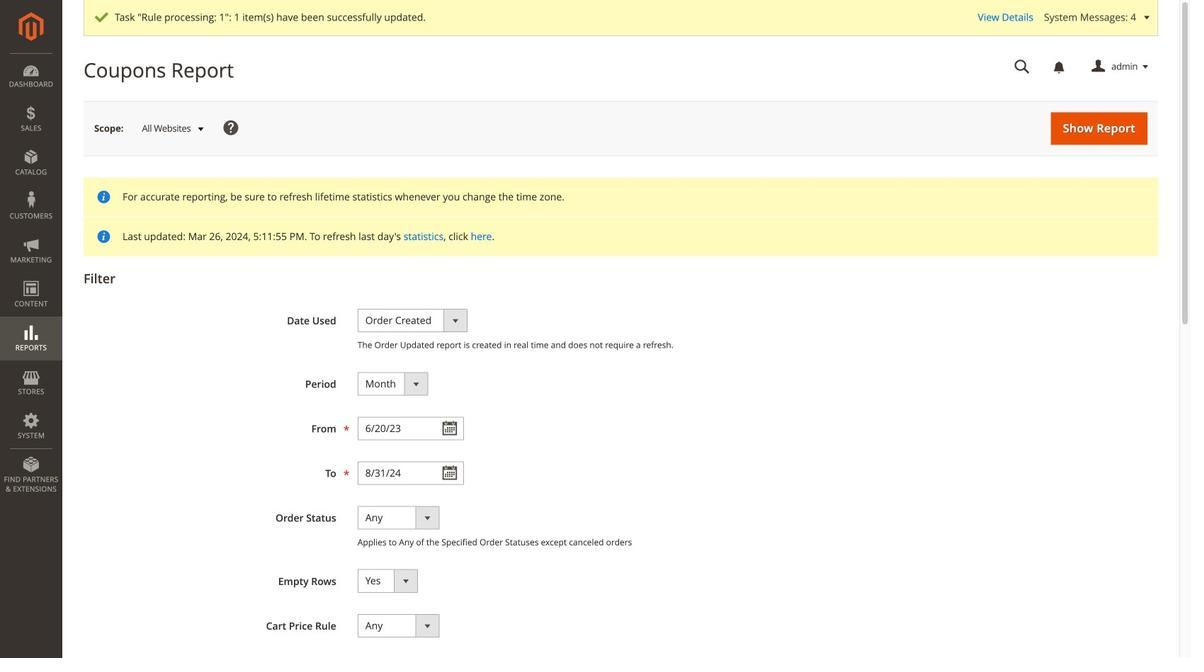 Task type: locate. For each thing, give the bounding box(es) containing it.
None text field
[[358, 417, 464, 440], [358, 462, 464, 485], [358, 417, 464, 440], [358, 462, 464, 485]]

magento admin panel image
[[19, 12, 44, 41]]

menu bar
[[0, 53, 62, 501]]

None text field
[[1005, 55, 1040, 79]]



